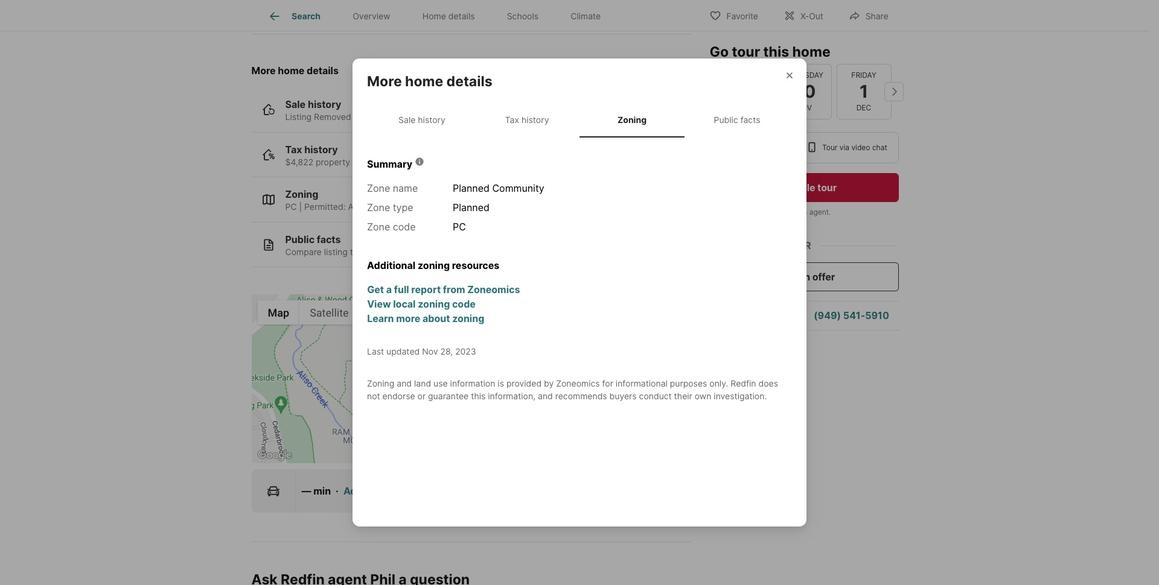Task type: vqa. For each thing, say whether or not it's contained in the screenshot.
Redfin to the middle
yes



Task type: describe. For each thing, give the bounding box(es) containing it.
zoning pc | permitted: adu
[[285, 189, 366, 212]]

x-
[[800, 11, 809, 21]]

schedule tour
[[771, 182, 837, 194]]

google image
[[254, 448, 294, 464]]

2016
[[419, 112, 438, 122]]

05,
[[404, 112, 416, 122]]

with
[[763, 208, 777, 217]]

30
[[792, 81, 816, 102]]

by
[[544, 378, 554, 388]]

tour for tour via video chat
[[822, 143, 838, 152]]

schedule
[[771, 182, 815, 194]]

adu
[[348, 202, 366, 212]]

conduct
[[639, 391, 672, 401]]

10:27am)
[[477, 6, 518, 18]]

tax history $4,822 property taxes paid in 2022
[[285, 144, 426, 167]]

redfin inside zoning and land use information is provided by zoneomics for informational purposes only. redfin does not endorse or guarantee this information, and recommends buyers conduct their own investigation.
[[731, 378, 756, 388]]

x-out
[[800, 11, 823, 21]]

zoneomics inside zoning and land use information is provided by zoneomics for informational purposes only. redfin does not endorse or guarantee this information, and recommends buyers conduct their own investigation.
[[556, 378, 600, 388]]

—
[[302, 486, 311, 498]]

add a commute button
[[343, 484, 417, 499]]

full
[[394, 283, 409, 296]]

facts for public facts
[[740, 115, 760, 125]]

tour via video chat list box
[[710, 132, 899, 164]]

zone for zone name
[[367, 182, 390, 194]]

tax history
[[505, 115, 549, 125]]

listing
[[285, 112, 312, 122]]

report
[[411, 283, 441, 296]]

0 vertical spatial and
[[397, 378, 412, 388]]

4
[[327, 6, 334, 18]]

dec
[[856, 103, 871, 112]]

zoning for zoning
[[618, 115, 647, 125]]

updated
[[386, 346, 420, 356]]

about
[[423, 312, 450, 324]]

land
[[414, 378, 431, 388]]

satellite button
[[300, 301, 359, 325]]

history for tax history
[[522, 115, 549, 125]]

tour for go
[[732, 43, 760, 60]]

community
[[492, 182, 544, 194]]

details inside more home details 'element'
[[446, 73, 492, 90]]

nov for updated
[[422, 346, 438, 356]]

this inside zoning and land use information is provided by zoneomics for informational purposes only. redfin does not endorse or guarantee this information, and recommends buyers conduct their own investigation.
[[471, 391, 486, 401]]

next image
[[884, 82, 903, 101]]

on
[[354, 112, 364, 122]]

removed
[[314, 112, 351, 122]]

or
[[797, 240, 811, 252]]

get a full report from zoneomics view local zoning code learn more about zoning
[[367, 283, 520, 324]]

share
[[866, 11, 888, 21]]

friday 1 dec
[[851, 70, 876, 112]]

offer
[[812, 271, 835, 283]]

map
[[268, 307, 289, 319]]

climate
[[571, 11, 601, 21]]

zone for zone type
[[367, 201, 390, 213]]

is
[[498, 378, 504, 388]]

·
[[336, 486, 339, 498]]

friday
[[851, 70, 876, 80]]

source:
[[527, 6, 562, 18]]

home details tab
[[406, 2, 491, 31]]

zoning and land use information is provided by zoneomics for informational purposes only. redfin does not endorse or guarantee this information, and recommends buyers conduct their own investigation.
[[367, 378, 778, 401]]

tab list inside more home details dialog
[[367, 103, 792, 137]]

a for commute
[[365, 486, 370, 498]]

home
[[422, 11, 446, 21]]

facts for public facts compare listing to public record, refreshed 11/29/2023
[[317, 233, 341, 246]]

get a full report from zoneomics link
[[367, 282, 779, 297]]

28,
[[440, 346, 453, 356]]

11/29/2023
[[458, 247, 504, 257]]

get
[[367, 283, 384, 296]]

zone name
[[367, 182, 418, 194]]

$4,822
[[285, 157, 313, 167]]

a for redfin
[[779, 208, 783, 217]]

learn
[[367, 312, 394, 324]]

last
[[367, 346, 384, 356]]

video
[[851, 143, 870, 152]]

nov for 30
[[796, 103, 812, 112]]

endorse
[[382, 391, 415, 401]]

more home details element
[[367, 59, 507, 90]]

public for public facts
[[714, 115, 738, 125]]

#
[[603, 6, 609, 18]]

search link
[[267, 9, 321, 24]]

go
[[710, 43, 729, 60]]

1 horizontal spatial and
[[538, 391, 553, 401]]

home up thursday
[[792, 43, 830, 60]]

(949) 541-5910
[[814, 310, 889, 322]]

commute
[[372, 486, 417, 498]]

tax for tax history $4,822 property taxes paid in 2022
[[285, 144, 302, 156]]

last updated nov 28, 2023
[[367, 346, 476, 356]]

|
[[299, 202, 302, 212]]

from
[[443, 283, 465, 296]]

more inside more home details 'element'
[[367, 73, 402, 90]]

redfin checked: 4 minutes ago (nov 29, 2023 at 10:27am) • source: crmls #
[[251, 6, 609, 18]]

public facts compare listing to public record, refreshed 11/29/2023
[[285, 233, 504, 257]]

not
[[367, 391, 380, 401]]

climate tab
[[555, 2, 617, 31]]

an
[[799, 271, 810, 283]]

at
[[465, 6, 474, 18]]

pc inside "zoning pc | permitted: adu"
[[285, 202, 297, 212]]

compare
[[285, 247, 322, 257]]

add
[[343, 486, 362, 498]]

local
[[393, 298, 416, 310]]

planned for planned community
[[453, 182, 490, 194]]

home details
[[422, 11, 475, 21]]



Task type: locate. For each thing, give the bounding box(es) containing it.
purposes
[[670, 378, 707, 388]]

1 horizontal spatial tour
[[822, 143, 838, 152]]

february
[[366, 112, 402, 122]]

favorite button
[[699, 3, 768, 27]]

menu bar
[[257, 301, 359, 325]]

zone up zone type at the top of the page
[[367, 182, 390, 194]]

only.
[[710, 378, 728, 388]]

1 vertical spatial zone
[[367, 201, 390, 213]]

zoning inside "zoning pc | permitted: adu"
[[285, 189, 318, 201]]

a left full
[[386, 283, 392, 296]]

zoning up about
[[418, 298, 450, 310]]

0 vertical spatial planned
[[453, 182, 490, 194]]

1 vertical spatial pc
[[453, 221, 466, 233]]

1 vertical spatial tour
[[817, 182, 837, 194]]

history for sale history listing removed on february 05, 2016
[[308, 99, 341, 111]]

1 horizontal spatial tax
[[505, 115, 519, 125]]

1 vertical spatial tour
[[710, 208, 725, 217]]

zone
[[367, 182, 390, 194], [367, 201, 390, 213], [367, 221, 390, 233]]

1 horizontal spatial facts
[[740, 115, 760, 125]]

zone right adu at the top left of the page
[[367, 201, 390, 213]]

1 vertical spatial public
[[285, 233, 315, 246]]

1 horizontal spatial this
[[727, 208, 739, 217]]

0 horizontal spatial more home details
[[251, 65, 339, 77]]

zone down zone type at the top of the page
[[367, 221, 390, 233]]

a inside get a full report from zoneomics view local zoning code learn more about zoning
[[386, 283, 392, 296]]

0 horizontal spatial tax
[[285, 144, 302, 156]]

1 horizontal spatial tour
[[817, 182, 837, 194]]

option
[[710, 132, 798, 164]]

1 zone from the top
[[367, 182, 390, 194]]

sale history listing removed on february 05, 2016
[[285, 99, 438, 122]]

1 vertical spatial and
[[538, 391, 553, 401]]

planned community
[[453, 182, 544, 194]]

0 vertical spatial tour
[[822, 143, 838, 152]]

go tour this home
[[710, 43, 830, 60]]

2 vertical spatial a
[[365, 486, 370, 498]]

sale inside sale history tab
[[398, 115, 416, 125]]

additional
[[367, 259, 415, 271]]

0 vertical spatial public
[[714, 115, 738, 125]]

zoning
[[418, 259, 450, 271], [418, 298, 450, 310], [452, 312, 484, 324]]

tour inside button
[[817, 182, 837, 194]]

5910
[[865, 310, 889, 322]]

information,
[[488, 391, 535, 401]]

a right with
[[779, 208, 783, 217]]

code down from
[[452, 298, 476, 310]]

type
[[393, 201, 413, 213]]

zone code
[[367, 221, 416, 233]]

name
[[393, 182, 418, 194]]

1 horizontal spatial zoning
[[367, 378, 394, 388]]

chat
[[872, 143, 887, 152]]

1 horizontal spatial a
[[386, 283, 392, 296]]

home up 2016
[[405, 73, 443, 90]]

0 horizontal spatial pc
[[285, 202, 297, 212]]

0 vertical spatial zoning
[[418, 259, 450, 271]]

view local zoning code link
[[367, 297, 779, 311]]

1 vertical spatial planned
[[453, 201, 490, 213]]

2 vertical spatial redfin
[[731, 378, 756, 388]]

schools
[[507, 11, 539, 21]]

via
[[840, 143, 849, 152]]

tax history tab
[[474, 105, 580, 135]]

0 vertical spatial pc
[[285, 202, 297, 212]]

and up endorse on the bottom of the page
[[397, 378, 412, 388]]

this left with
[[727, 208, 739, 217]]

tour up the "agent."
[[817, 182, 837, 194]]

public inside tab
[[714, 115, 738, 125]]

2023 left at
[[439, 6, 463, 18]]

nov left 28,
[[422, 346, 438, 356]]

thursday 30 nov
[[785, 70, 823, 112]]

1 horizontal spatial code
[[452, 298, 476, 310]]

0 horizontal spatial zoning
[[285, 189, 318, 201]]

pc inside zoning name, type, and code 'element'
[[453, 221, 466, 233]]

their
[[674, 391, 692, 401]]

tab list containing search
[[251, 0, 627, 31]]

learn more about zoning link
[[367, 311, 779, 326]]

0 horizontal spatial and
[[397, 378, 412, 388]]

sale left 2016
[[398, 115, 416, 125]]

zoning inside tab
[[618, 115, 647, 125]]

1 horizontal spatial more
[[367, 73, 402, 90]]

1 vertical spatial a
[[386, 283, 392, 296]]

2023 right 28,
[[455, 346, 476, 356]]

a
[[779, 208, 783, 217], [386, 283, 392, 296], [365, 486, 370, 498]]

0 vertical spatial zone
[[367, 182, 390, 194]]

start
[[773, 271, 797, 283]]

informational
[[616, 378, 668, 388]]

a right add on the left bottom of page
[[365, 486, 370, 498]]

0 vertical spatial sale
[[285, 99, 306, 111]]

more home details
[[251, 65, 339, 77], [367, 73, 492, 90]]

tour via video chat option
[[798, 132, 899, 164]]

2 vertical spatial zoning
[[452, 312, 484, 324]]

1 vertical spatial tab list
[[367, 103, 792, 137]]

this down information
[[471, 391, 486, 401]]

1 horizontal spatial pc
[[453, 221, 466, 233]]

zone for zone code
[[367, 221, 390, 233]]

0 horizontal spatial redfin
[[251, 6, 281, 18]]

pc up 11/29/2023
[[453, 221, 466, 233]]

2022
[[405, 157, 426, 167]]

buyers
[[609, 391, 637, 401]]

zoneomics inside get a full report from zoneomics view local zoning code learn more about zoning
[[467, 283, 520, 296]]

public for public facts compare listing to public record, refreshed 11/29/2023
[[285, 233, 315, 246]]

tour for schedule
[[817, 182, 837, 194]]

0 horizontal spatial tour
[[732, 43, 760, 60]]

29,
[[422, 6, 436, 18]]

home up the listing
[[278, 65, 304, 77]]

0 horizontal spatial a
[[365, 486, 370, 498]]

more home details dialog
[[353, 59, 807, 527]]

more home details inside more home details 'element'
[[367, 73, 492, 90]]

code inside get a full report from zoneomics view local zoning code learn more about zoning
[[452, 298, 476, 310]]

1 horizontal spatial public
[[714, 115, 738, 125]]

3 zone from the top
[[367, 221, 390, 233]]

1 horizontal spatial more home details
[[367, 73, 492, 90]]

1 vertical spatial code
[[452, 298, 476, 310]]

permitted:
[[304, 202, 346, 212]]

0 vertical spatial redfin
[[251, 6, 281, 18]]

1 vertical spatial 2023
[[455, 346, 476, 356]]

0 vertical spatial tour
[[732, 43, 760, 60]]

history inside tab
[[522, 115, 549, 125]]

1 vertical spatial zoning
[[418, 298, 450, 310]]

min
[[313, 486, 331, 498]]

refreshed
[[417, 247, 456, 257]]

home left with
[[742, 208, 761, 217]]

view
[[367, 298, 391, 310]]

zoning tab
[[580, 105, 685, 135]]

0 vertical spatial tax
[[505, 115, 519, 125]]

additional zoning resources
[[367, 259, 499, 271]]

0 horizontal spatial more
[[251, 65, 276, 77]]

1 vertical spatial zoneomics
[[556, 378, 600, 388]]

property
[[316, 157, 350, 167]]

pc left |
[[285, 202, 297, 212]]

2 vertical spatial this
[[471, 391, 486, 401]]

tour left with
[[710, 208, 725, 217]]

zoning down the refreshed
[[418, 259, 450, 271]]

tax for tax history
[[505, 115, 519, 125]]

redfin up investigation.
[[731, 378, 756, 388]]

2 horizontal spatial a
[[779, 208, 783, 217]]

more
[[396, 312, 420, 324]]

taxes
[[353, 157, 374, 167]]

0 horizontal spatial facts
[[317, 233, 341, 246]]

tour this home with a redfin agent.
[[710, 208, 831, 217]]

code down type
[[393, 221, 416, 233]]

0 vertical spatial this
[[763, 43, 789, 60]]

more home details up 2016
[[367, 73, 492, 90]]

to
[[350, 247, 358, 257]]

schedule tour button
[[710, 173, 899, 202]]

planned left community
[[453, 182, 490, 194]]

1 horizontal spatial zoneomics
[[556, 378, 600, 388]]

zoning right about
[[452, 312, 484, 324]]

0 horizontal spatial public
[[285, 233, 315, 246]]

0 vertical spatial a
[[779, 208, 783, 217]]

facts inside public facts compare listing to public record, refreshed 11/29/2023
[[317, 233, 341, 246]]

planned for planned
[[453, 201, 490, 213]]

home inside more home details 'element'
[[405, 73, 443, 90]]

sale for sale history listing removed on february 05, 2016
[[285, 99, 306, 111]]

public facts tab
[[685, 105, 790, 135]]

more home details up the listing
[[251, 65, 339, 77]]

2023 inside more home details dialog
[[455, 346, 476, 356]]

tour right go
[[732, 43, 760, 60]]

public inside public facts compare listing to public record, refreshed 11/29/2023
[[285, 233, 315, 246]]

schools tab
[[491, 2, 555, 31]]

or
[[417, 391, 426, 401]]

tour via video chat
[[822, 143, 887, 152]]

2 zone from the top
[[367, 201, 390, 213]]

own
[[695, 391, 711, 401]]

4 minutes ago link
[[327, 6, 395, 18], [327, 6, 395, 18]]

resources
[[452, 259, 499, 271]]

1 planned from the top
[[453, 182, 490, 194]]

0 vertical spatial 2023
[[439, 6, 463, 18]]

does
[[759, 378, 778, 388]]

checked:
[[283, 6, 325, 18]]

1 vertical spatial zoning
[[285, 189, 318, 201]]

tour left via at the right
[[822, 143, 838, 152]]

0 horizontal spatial tour
[[710, 208, 725, 217]]

0 vertical spatial nov
[[796, 103, 812, 112]]

tour
[[732, 43, 760, 60], [817, 182, 837, 194]]

this up thursday
[[763, 43, 789, 60]]

None button
[[717, 63, 772, 120], [777, 64, 832, 120], [836, 64, 891, 120], [717, 63, 772, 120], [777, 64, 832, 120], [836, 64, 891, 120]]

zoneomics down resources
[[467, 283, 520, 296]]

and down by
[[538, 391, 553, 401]]

0 horizontal spatial code
[[393, 221, 416, 233]]

favorite
[[726, 11, 758, 21]]

out
[[809, 11, 823, 21]]

1
[[860, 81, 868, 102]]

tax inside tax history $4,822 property taxes paid in 2022
[[285, 144, 302, 156]]

menu bar containing map
[[257, 301, 359, 325]]

redfin left checked:
[[251, 6, 281, 18]]

tab list
[[251, 0, 627, 31], [367, 103, 792, 137]]

•
[[520, 6, 526, 18]]

nov inside the thursday 30 nov
[[796, 103, 812, 112]]

zone type
[[367, 201, 413, 213]]

0 horizontal spatial zoneomics
[[467, 283, 520, 296]]

history for tax history $4,822 property taxes paid in 2022
[[304, 144, 338, 156]]

zoning inside zoning and land use information is provided by zoneomics for informational purposes only. redfin does not endorse or guarantee this information, and recommends buyers conduct their own investigation.
[[367, 378, 394, 388]]

facts inside tab
[[740, 115, 760, 125]]

1 horizontal spatial redfin
[[731, 378, 756, 388]]

2023
[[439, 6, 463, 18], [455, 346, 476, 356]]

thursday
[[785, 70, 823, 80]]

redfin left the "agent."
[[785, 208, 807, 217]]

guarantee
[[428, 391, 469, 401]]

0 vertical spatial facts
[[740, 115, 760, 125]]

1 vertical spatial facts
[[317, 233, 341, 246]]

ago
[[377, 6, 395, 18]]

0 horizontal spatial this
[[471, 391, 486, 401]]

history inside tax history $4,822 property taxes paid in 2022
[[304, 144, 338, 156]]

sale inside sale history listing removed on february 05, 2016
[[285, 99, 306, 111]]

for
[[602, 378, 613, 388]]

agent.
[[809, 208, 831, 217]]

0 vertical spatial zoning
[[618, 115, 647, 125]]

1 vertical spatial this
[[727, 208, 739, 217]]

sale up the listing
[[285, 99, 306, 111]]

1 vertical spatial sale
[[398, 115, 416, 125]]

history inside tab
[[418, 115, 445, 125]]

tour for tour this home with a redfin agent.
[[710, 208, 725, 217]]

investigation.
[[714, 391, 767, 401]]

code inside zoning name, type, and code 'element'
[[393, 221, 416, 233]]

2 vertical spatial zoning
[[367, 378, 394, 388]]

2 horizontal spatial redfin
[[785, 208, 807, 217]]

history for sale history
[[418, 115, 445, 125]]

0 horizontal spatial sale
[[285, 99, 306, 111]]

zoning for zoning and land use information is provided by zoneomics for informational purposes only. redfin does not endorse or guarantee this information, and recommends buyers conduct their own investigation.
[[367, 378, 394, 388]]

summary
[[367, 158, 412, 170]]

2 planned from the top
[[453, 201, 490, 213]]

zoning for zoning pc | permitted: adu
[[285, 189, 318, 201]]

1 vertical spatial nov
[[422, 346, 438, 356]]

zoning name, type, and code element
[[367, 181, 564, 239]]

1 vertical spatial redfin
[[785, 208, 807, 217]]

history inside sale history listing removed on february 05, 2016
[[308, 99, 341, 111]]

public
[[360, 247, 384, 257]]

0 vertical spatial code
[[393, 221, 416, 233]]

share button
[[838, 3, 899, 27]]

1 vertical spatial tax
[[285, 144, 302, 156]]

details inside 'home details' tab
[[448, 11, 475, 21]]

nov inside more home details dialog
[[422, 346, 438, 356]]

1 horizontal spatial sale
[[398, 115, 416, 125]]

paid
[[377, 157, 394, 167]]

map region
[[189, 210, 807, 519]]

0 vertical spatial zoneomics
[[467, 283, 520, 296]]

tab list containing sale history
[[367, 103, 792, 137]]

sale for sale history
[[398, 115, 416, 125]]

planned down the planned community
[[453, 201, 490, 213]]

2 horizontal spatial zoning
[[618, 115, 647, 125]]

information
[[450, 378, 495, 388]]

sale history tab
[[369, 105, 474, 135]]

tour inside tour via video chat option
[[822, 143, 838, 152]]

tax inside tax history tab
[[505, 115, 519, 125]]

(949) 541-5910 link
[[814, 310, 889, 322]]

nov down 30
[[796, 103, 812, 112]]

in
[[396, 157, 403, 167]]

start an offer
[[773, 271, 835, 283]]

1 horizontal spatial nov
[[796, 103, 812, 112]]

x-out button
[[773, 3, 834, 27]]

0 vertical spatial tab list
[[251, 0, 627, 31]]

overview tab
[[337, 2, 406, 31]]

0 horizontal spatial nov
[[422, 346, 438, 356]]

2 vertical spatial zone
[[367, 221, 390, 233]]

2 horizontal spatial this
[[763, 43, 789, 60]]

zoneomics up the recommends
[[556, 378, 600, 388]]



